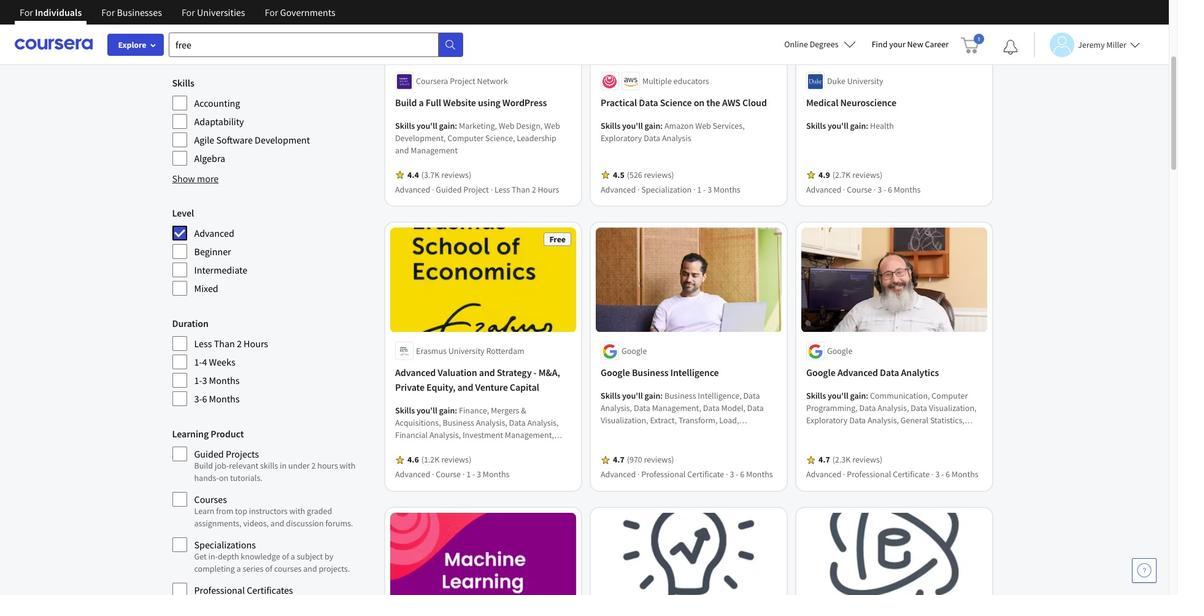 Task type: describe. For each thing, give the bounding box(es) containing it.
data up model,
[[743, 391, 760, 402]]

1- for 4
[[194, 356, 202, 368]]

(2.7k
[[832, 170, 850, 181]]

data science
[[194, 22, 247, 34]]

guided projects
[[194, 448, 259, 460]]

explore button
[[107, 34, 164, 56]]

marketing, inside marketing, web design, web development, computer science, leadership and management
[[459, 121, 497, 132]]

medical
[[806, 97, 838, 109]]

skills you'll gain : for website
[[395, 121, 459, 132]]

1 show more button from the top
[[172, 41, 219, 56]]

4.7 for advanced
[[818, 455, 830, 466]]

0 vertical spatial of
[[282, 551, 289, 562]]

analysis
[[662, 133, 691, 144]]

and down the valuation
[[457, 382, 473, 394]]

projects
[[226, 448, 259, 460]]

mergers
[[491, 406, 519, 417]]

cloud
[[742, 97, 767, 109]]

gain left health
[[850, 121, 866, 132]]

0 horizontal spatial of
[[265, 563, 272, 574]]

valuation
[[437, 367, 477, 379]]

google advanced data analytics link
[[806, 366, 982, 380]]

2 horizontal spatial a
[[419, 97, 424, 109]]

learning product group
[[172, 426, 373, 595]]

1 horizontal spatial on
[[694, 97, 704, 109]]

career
[[925, 39, 949, 50]]

advanced inside "level" group
[[194, 227, 234, 239]]

capital
[[510, 382, 539, 394]]

erasmus university rotterdam
[[416, 346, 524, 357]]

learn from top instructors with graded assignments, videos, and discussion forums.
[[194, 506, 353, 529]]

discussion
[[286, 518, 324, 529]]

network
[[477, 76, 508, 87]]

job-
[[215, 460, 229, 471]]

design,
[[516, 121, 542, 132]]

2 show more from the top
[[172, 172, 219, 185]]

4.4 (3.7k reviews)
[[407, 170, 471, 181]]

1 horizontal spatial than
[[511, 184, 530, 195]]

website
[[443, 97, 476, 109]]

and inside get in-depth knowledge of a subject by completing a series of courses and projects.
[[303, 563, 317, 574]]

duke
[[827, 76, 845, 87]]

completing
[[194, 563, 235, 574]]

for for governments
[[265, 6, 278, 18]]

venture
[[475, 382, 508, 394]]

certificate for data
[[893, 469, 930, 480]]

skills up development,
[[395, 121, 415, 132]]

web for build a full website using wordpress
[[498, 121, 514, 132]]

with inside the 'build job-relevant skills in under 2 hours with hands-on tutorials.'
[[340, 460, 356, 471]]

assignments,
[[194, 518, 242, 529]]

1 show from the top
[[172, 42, 195, 55]]

multiple
[[642, 76, 672, 87]]

build a full website using wordpress
[[395, 97, 547, 109]]

business inside finance, mergers & acquisitions, business analysis, data analysis, financial analysis, investment management, accounting, leadership and management, marketing, sales, strategy, game theory
[[442, 418, 474, 429]]

build a full website using wordpress link
[[395, 95, 571, 110]]

coursera image
[[15, 35, 93, 54]]

accounting,
[[395, 442, 437, 453]]

online
[[784, 39, 808, 50]]

2 show more button from the top
[[172, 171, 219, 186]]

4.6
[[407, 455, 419, 466]]

advanced for google business intelligence
[[600, 469, 636, 480]]

: for build a full website using wordpress
[[455, 121, 457, 132]]

duration group
[[172, 316, 373, 407]]

for individuals
[[20, 6, 82, 18]]

reviews) for data
[[644, 170, 674, 181]]

3-
[[194, 393, 202, 405]]

coursera
[[416, 76, 448, 87]]

: for practical data science on the aws cloud
[[660, 121, 663, 132]]

with inside the 'learn from top instructors with graded assignments, videos, and discussion forums.'
[[289, 506, 305, 517]]

4.4
[[407, 170, 419, 181]]

4.9
[[818, 170, 830, 181]]

3 inside duration group
[[202, 374, 207, 387]]

finance,
[[459, 406, 489, 417]]

google business intelligence
[[600, 367, 719, 379]]

skills you'll gain : health
[[806, 121, 894, 132]]

reviews) for business
[[644, 455, 674, 466]]

governments
[[280, 6, 335, 18]]

explore
[[118, 39, 146, 50]]

private
[[395, 382, 424, 394]]

less inside duration group
[[194, 338, 212, 350]]

new
[[907, 39, 923, 50]]

on inside the 'build job-relevant skills in under 2 hours with hands-on tutorials.'
[[219, 473, 228, 484]]

data up visualization,
[[634, 403, 650, 414]]

professional for business
[[641, 469, 685, 480]]

1 for science
[[697, 184, 701, 195]]

you'll down "medical neuroscience"
[[828, 121, 848, 132]]

1 horizontal spatial less
[[494, 184, 510, 195]]

wordpress
[[502, 97, 547, 109]]

1 horizontal spatial hours
[[538, 184, 559, 195]]

business inside business intelligence, data analysis, data management, data model, data visualization, extract, transform, load, leadership and management, tableau software
[[664, 391, 696, 402]]

2 inside the 'build job-relevant skills in under 2 hours with hands-on tutorials.'
[[311, 460, 316, 471]]

and inside business intelligence, data analysis, data management, data model, data visualization, extract, transform, load, leadership and management, tableau software
[[642, 428, 656, 439]]

medical neuroscience link
[[806, 95, 982, 110]]

specializations
[[194, 539, 256, 551]]

(3.7k
[[421, 170, 439, 181]]

online degrees
[[784, 39, 839, 50]]

build job-relevant skills in under 2 hours with hands-on tutorials.
[[194, 460, 356, 484]]

(2.3k
[[832, 455, 850, 466]]

hours inside duration group
[[244, 338, 268, 350]]

gain for practical data science on the aws cloud
[[644, 121, 660, 132]]

professional for advanced
[[847, 469, 891, 480]]

(1.2k
[[421, 455, 439, 466]]

educators
[[673, 76, 709, 87]]

than inside duration group
[[214, 338, 235, 350]]

coursera project network
[[416, 76, 508, 87]]

erasmus
[[416, 346, 446, 357]]

2 show from the top
[[172, 172, 195, 185]]

0 vertical spatial business
[[632, 367, 668, 379]]

advanced for medical neuroscience
[[806, 184, 841, 195]]

transform,
[[678, 415, 717, 426]]

find your new career link
[[866, 37, 955, 52]]

by
[[325, 551, 333, 562]]

get in-depth knowledge of a subject by completing a series of courses and projects.
[[194, 551, 350, 574]]

: for google business intelligence
[[660, 391, 663, 402]]

for governments
[[265, 6, 335, 18]]

analytics
[[901, 367, 939, 379]]

for for businesses
[[101, 6, 115, 18]]

analysis, up investment on the left bottom of page
[[476, 418, 507, 429]]

development,
[[395, 133, 446, 144]]

skills you'll gain : down google advanced data analytics on the right of page
[[806, 391, 870, 402]]

intermediate
[[194, 264, 247, 276]]

courses
[[194, 493, 227, 506]]

beginner
[[194, 245, 231, 258]]

analysis, up sales, at the bottom of page
[[429, 430, 461, 441]]

4.7 (970 reviews)
[[613, 455, 674, 466]]

health
[[870, 121, 894, 132]]

acquisitions,
[[395, 418, 441, 429]]

leadership for google business intelligence
[[600, 428, 640, 439]]

4.7 for business
[[613, 455, 624, 466]]

services,
[[713, 121, 744, 132]]

skills group
[[172, 75, 373, 166]]

adaptability
[[194, 115, 244, 128]]

build for build a full website using wordpress
[[395, 97, 417, 109]]

advanced · course · 3 - 6 months
[[806, 184, 920, 195]]

web for practical data science on the aws cloud
[[695, 121, 711, 132]]

intelligence,
[[698, 391, 741, 402]]

weeks
[[209, 356, 235, 368]]

businesses
[[117, 6, 162, 18]]

shopping cart: 1 item image
[[961, 34, 984, 53]]

jeremy
[[1078, 39, 1105, 50]]

leadership for advanced valuation and strategy - m&a, private equity, and venture capital
[[439, 442, 479, 453]]

guided inside the learning product group
[[194, 448, 224, 460]]

data down for universities
[[194, 22, 213, 34]]

data inside the amazon web services, exploratory data analysis
[[644, 133, 660, 144]]

investment
[[462, 430, 503, 441]]

skills down google advanced data analytics on the right of page
[[806, 391, 826, 402]]

- inside advanced valuation and strategy - m&a, private equity, and venture capital
[[533, 367, 536, 379]]

sales,
[[435, 455, 456, 466]]

4
[[202, 356, 207, 368]]

2 vertical spatial science
[[660, 97, 692, 109]]

aws
[[722, 97, 740, 109]]

find
[[872, 39, 888, 50]]

skills you'll gain : up visualization,
[[600, 391, 664, 402]]

online degrees button
[[775, 31, 866, 58]]

computer inside marketing, web design, web development, computer science, leadership and management
[[447, 133, 483, 144]]

: for advanced valuation and strategy - m&a, private equity, and venture capital
[[455, 406, 457, 417]]

0 horizontal spatial a
[[237, 563, 241, 574]]

learning product
[[172, 428, 244, 440]]

relevant
[[229, 460, 258, 471]]



Task type: locate. For each thing, give the bounding box(es) containing it.
banner navigation
[[10, 0, 345, 34]]

reviews) for a
[[441, 170, 471, 181]]

a up 'courses'
[[291, 551, 295, 562]]

professional
[[641, 469, 685, 480], [847, 469, 891, 480]]

data down intelligence,
[[703, 403, 719, 414]]

show more button down algebra
[[172, 171, 219, 186]]

1 horizontal spatial guided
[[436, 184, 461, 195]]

0 vertical spatial 1-
[[194, 356, 202, 368]]

show more down algebra
[[172, 172, 219, 185]]

1 vertical spatial build
[[194, 460, 213, 471]]

advanced for practical data science on the aws cloud
[[600, 184, 636, 195]]

project down 4.4 (3.7k reviews)
[[463, 184, 489, 195]]

agile
[[194, 134, 214, 146]]

gain for advanced valuation and strategy - m&a, private equity, and venture capital
[[439, 406, 455, 417]]

2 certificate from the left
[[893, 469, 930, 480]]

1-4 weeks
[[194, 356, 235, 368]]

1 vertical spatial computer
[[447, 133, 483, 144]]

1 horizontal spatial 2
[[311, 460, 316, 471]]

reviews) up advanced · course · 3 - 6 months
[[852, 170, 882, 181]]

and down extract,
[[642, 428, 656, 439]]

analysis, down capital on the left bottom
[[527, 418, 558, 429]]

advanced for build a full website using wordpress
[[395, 184, 430, 195]]

3-6 months
[[194, 393, 240, 405]]

1 vertical spatial marketing,
[[395, 455, 433, 466]]

0 horizontal spatial hours
[[244, 338, 268, 350]]

computer up data science at the top left of page
[[194, 4, 236, 16]]

0 vertical spatial build
[[395, 97, 417, 109]]

advanced for advanced valuation and strategy - m&a, private equity, and venture capital
[[395, 469, 430, 480]]

of up 'courses'
[[282, 551, 289, 562]]

you'll for google business intelligence
[[622, 391, 643, 402]]

and down investment on the left bottom of page
[[480, 442, 494, 453]]

graded
[[307, 506, 332, 517]]

hands-
[[194, 473, 219, 484]]

business down finance,
[[442, 418, 474, 429]]

analysis, inside business intelligence, data analysis, data management, data model, data visualization, extract, transform, load, leadership and management, tableau software
[[600, 403, 632, 414]]

web right amazon
[[695, 121, 711, 132]]

less than 2 hours
[[194, 338, 268, 350]]

1 horizontal spatial with
[[340, 460, 356, 471]]

: down google advanced data analytics on the right of page
[[866, 391, 868, 402]]

2 vertical spatial 2
[[311, 460, 316, 471]]

1 4.7 from the left
[[613, 455, 624, 466]]

analysis,
[[600, 403, 632, 414], [476, 418, 507, 429], [527, 418, 558, 429], [429, 430, 461, 441]]

1 vertical spatial show more button
[[172, 171, 219, 186]]

0 horizontal spatial leadership
[[439, 442, 479, 453]]

strategy,
[[457, 455, 489, 466]]

: left health
[[866, 121, 868, 132]]

show more button down data science at the top left of page
[[172, 41, 219, 56]]

4 for from the left
[[265, 6, 278, 18]]

get
[[194, 551, 207, 562]]

: left amazon
[[660, 121, 663, 132]]

and inside the 'learn from top instructors with graded assignments, videos, and discussion forums.'
[[271, 518, 284, 529]]

level group
[[172, 206, 373, 296]]

analysis, up visualization,
[[600, 403, 632, 414]]

advanced for google advanced data analytics
[[806, 469, 841, 480]]

reviews) right the (970 at the bottom right
[[644, 455, 674, 466]]

1 horizontal spatial 1
[[697, 184, 701, 195]]

1 for and
[[466, 469, 470, 480]]

0 horizontal spatial on
[[219, 473, 228, 484]]

4.9 (2.7k reviews)
[[818, 170, 882, 181]]

build inside the 'build job-relevant skills in under 2 hours with hands-on tutorials.'
[[194, 460, 213, 471]]

theory
[[513, 455, 539, 466]]

on down job-
[[219, 473, 228, 484]]

2 vertical spatial a
[[237, 563, 241, 574]]

web up science,
[[498, 121, 514, 132]]

1 vertical spatial course
[[436, 469, 461, 480]]

skills up visualization,
[[600, 391, 620, 402]]

web inside the amazon web services, exploratory data analysis
[[695, 121, 711, 132]]

business
[[632, 367, 668, 379], [664, 391, 696, 402], [442, 418, 474, 429]]

0 horizontal spatial with
[[289, 506, 305, 517]]

certificate for intelligence
[[687, 469, 724, 480]]

science for computer science
[[237, 4, 269, 16]]

1 vertical spatial project
[[463, 184, 489, 195]]

gain down equity,
[[439, 406, 455, 417]]

less up 4
[[194, 338, 212, 350]]

1 horizontal spatial a
[[291, 551, 295, 562]]

6
[[888, 184, 892, 195], [202, 393, 207, 405], [740, 469, 744, 480], [946, 469, 950, 480]]

0 horizontal spatial computer
[[194, 4, 236, 16]]

gain left amazon
[[644, 121, 660, 132]]

advanced · professional certificate · 3 - 6 months for intelligence
[[600, 469, 773, 480]]

equity,
[[426, 382, 455, 394]]

business left the intelligence
[[632, 367, 668, 379]]

2 for from the left
[[101, 6, 115, 18]]

marketing, inside finance, mergers & acquisitions, business analysis, data analysis, financial analysis, investment management, accounting, leadership and management, marketing, sales, strategy, game theory
[[395, 455, 433, 466]]

1 vertical spatial 1
[[466, 469, 470, 480]]

for for individuals
[[20, 6, 33, 18]]

1 horizontal spatial advanced · professional certificate · 3 - 6 months
[[806, 469, 978, 480]]

1 vertical spatial business
[[664, 391, 696, 402]]

4.7 left (2.3k
[[818, 455, 830, 466]]

marketing, down accounting,
[[395, 455, 433, 466]]

and down instructors at bottom left
[[271, 518, 284, 529]]

with up discussion
[[289, 506, 305, 517]]

leadership inside business intelligence, data analysis, data management, data model, data visualization, extract, transform, load, leadership and management, tableau software
[[600, 428, 640, 439]]

reviews) for valuation
[[441, 455, 471, 466]]

specialization
[[641, 184, 691, 195]]

financial
[[395, 430, 428, 441]]

science down computer science on the top of page
[[215, 22, 247, 34]]

0 vertical spatial show more
[[172, 42, 219, 55]]

0 horizontal spatial professional
[[641, 469, 685, 480]]

build left full
[[395, 97, 417, 109]]

0 horizontal spatial 4.7
[[613, 455, 624, 466]]

skills you'll gain : up development,
[[395, 121, 459, 132]]

1 more from the top
[[197, 42, 219, 55]]

2 horizontal spatial 2
[[532, 184, 536, 195]]

university for valuation
[[448, 346, 484, 357]]

you'll up visualization,
[[622, 391, 643, 402]]

and inside finance, mergers & acquisitions, business analysis, data analysis, financial analysis, investment management, accounting, leadership and management, marketing, sales, strategy, game theory
[[480, 442, 494, 453]]

management,
[[652, 403, 701, 414], [657, 428, 707, 439], [505, 430, 554, 441], [496, 442, 545, 453]]

3 web from the left
[[695, 121, 711, 132]]

4.7 left the (970 at the bottom right
[[613, 455, 624, 466]]

than up weeks
[[214, 338, 235, 350]]

0 vertical spatial 1
[[697, 184, 701, 195]]

1 horizontal spatial software
[[738, 428, 770, 439]]

0 vertical spatial 2
[[532, 184, 536, 195]]

skills you'll gain : up exploratory
[[600, 121, 664, 132]]

skills down medical
[[806, 121, 826, 132]]

1 vertical spatial science
[[215, 22, 247, 34]]

2 horizontal spatial leadership
[[600, 428, 640, 439]]

m&a,
[[538, 367, 560, 379]]

1 for from the left
[[20, 6, 33, 18]]

the
[[706, 97, 720, 109]]

practical data science on the aws cloud link
[[600, 95, 777, 110]]

0 vertical spatial software
[[216, 134, 253, 146]]

0 vertical spatial marketing,
[[459, 121, 497, 132]]

and inside marketing, web design, web development, computer science, leadership and management
[[395, 145, 409, 156]]

build for build job-relevant skills in under 2 hours with hands-on tutorials.
[[194, 460, 213, 471]]

0 vertical spatial hours
[[538, 184, 559, 195]]

google inside google advanced data analytics link
[[806, 367, 835, 379]]

project
[[450, 76, 475, 87], [463, 184, 489, 195]]

software inside skills group
[[216, 134, 253, 146]]

neuroscience
[[840, 97, 896, 109]]

: down website
[[455, 121, 457, 132]]

0 horizontal spatial web
[[498, 121, 514, 132]]

1 vertical spatial on
[[219, 473, 228, 484]]

1- for 3
[[194, 374, 202, 387]]

skills up accounting
[[172, 77, 194, 89]]

science for data science
[[215, 22, 247, 34]]

0 vertical spatial more
[[197, 42, 219, 55]]

0 horizontal spatial less
[[194, 338, 212, 350]]

learning
[[172, 428, 209, 440]]

0 vertical spatial computer
[[194, 4, 236, 16]]

1 vertical spatial hours
[[244, 338, 268, 350]]

computer up management
[[447, 133, 483, 144]]

(970
[[627, 455, 642, 466]]

advanced valuation and strategy - m&a, private equity, and venture capital link
[[395, 366, 571, 395]]

skills you'll gain : up the acquisitions,
[[395, 406, 459, 417]]

you'll for build a full website using wordpress
[[416, 121, 437, 132]]

leadership down visualization,
[[600, 428, 640, 439]]

data down multiple
[[639, 97, 658, 109]]

google inside google business intelligence link
[[600, 367, 630, 379]]

1 vertical spatial 2
[[237, 338, 242, 350]]

duration
[[172, 317, 209, 330]]

practical
[[600, 97, 637, 109]]

advanced · guided project · less than 2 hours
[[395, 184, 559, 195]]

0 horizontal spatial guided
[[194, 448, 224, 460]]

0 vertical spatial project
[[450, 76, 475, 87]]

google business intelligence link
[[600, 366, 777, 380]]

software down 'adaptability'
[[216, 134, 253, 146]]

2 professional from the left
[[847, 469, 891, 480]]

with right hours
[[340, 460, 356, 471]]

0 horizontal spatial certificate
[[687, 469, 724, 480]]

you'll down google advanced data analytics on the right of page
[[828, 391, 848, 402]]

1 professional from the left
[[641, 469, 685, 480]]

1 advanced · professional certificate · 3 - 6 months from the left
[[600, 469, 773, 480]]

1 certificate from the left
[[687, 469, 724, 480]]

data left analysis
[[644, 133, 660, 144]]

1 horizontal spatial university
[[847, 76, 883, 87]]

for left individuals
[[20, 6, 33, 18]]

show down algebra
[[172, 172, 195, 185]]

help center image
[[1137, 563, 1152, 578]]

extract,
[[650, 415, 677, 426]]

6 inside duration group
[[202, 393, 207, 405]]

1- left weeks
[[194, 356, 202, 368]]

skills you'll gain : for on
[[600, 121, 664, 132]]

2 1- from the top
[[194, 374, 202, 387]]

0 horizontal spatial course
[[436, 469, 461, 480]]

advanced · professional certificate · 3 - 6 months for data
[[806, 469, 978, 480]]

1 vertical spatial than
[[214, 338, 235, 350]]

advanced · professional certificate · 3 - 6 months down the 4.7 (970 reviews)
[[600, 469, 773, 480]]

skills you'll gain : for strategy
[[395, 406, 459, 417]]

reviews)
[[441, 170, 471, 181], [644, 170, 674, 181], [852, 170, 882, 181], [441, 455, 471, 466], [644, 455, 674, 466], [852, 455, 882, 466]]

2 inside duration group
[[237, 338, 242, 350]]

leadership inside finance, mergers & acquisitions, business analysis, data analysis, financial analysis, investment management, accounting, leadership and management, marketing, sales, strategy, game theory
[[439, 442, 479, 453]]

gain down website
[[439, 121, 455, 132]]

show more down data science at the top left of page
[[172, 42, 219, 55]]

more
[[197, 42, 219, 55], [197, 172, 219, 185]]

you'll up exploratory
[[622, 121, 643, 132]]

1 1- from the top
[[194, 356, 202, 368]]

a left series
[[237, 563, 241, 574]]

data left analytics
[[880, 367, 899, 379]]

1 vertical spatial with
[[289, 506, 305, 517]]

0 vertical spatial course
[[847, 184, 872, 195]]

you'll up development,
[[416, 121, 437, 132]]

videos,
[[243, 518, 269, 529]]

reviews) up specialization
[[644, 170, 674, 181]]

more down data science at the top left of page
[[197, 42, 219, 55]]

and up venture
[[479, 367, 495, 379]]

:
[[455, 121, 457, 132], [660, 121, 663, 132], [866, 121, 868, 132], [660, 391, 663, 402], [866, 391, 868, 402], [455, 406, 457, 417]]

1 horizontal spatial marketing,
[[459, 121, 497, 132]]

less down science,
[[494, 184, 510, 195]]

under
[[288, 460, 310, 471]]

show notifications image
[[1003, 40, 1018, 55]]

using
[[478, 97, 500, 109]]

you'll for advanced valuation and strategy - m&a, private equity, and venture capital
[[416, 406, 437, 417]]

from
[[216, 506, 233, 517]]

your
[[889, 39, 906, 50]]

0 horizontal spatial 2
[[237, 338, 242, 350]]

0 vertical spatial a
[[419, 97, 424, 109]]

0 vertical spatial on
[[694, 97, 704, 109]]

4.5 (526 reviews)
[[613, 170, 674, 181]]

0 vertical spatial less
[[494, 184, 510, 195]]

4.7 (2.3k reviews)
[[818, 455, 882, 466]]

skills inside group
[[172, 77, 194, 89]]

0 horizontal spatial advanced · professional certificate · 3 - 6 months
[[600, 469, 773, 480]]

than down science,
[[511, 184, 530, 195]]

2 advanced · professional certificate · 3 - 6 months from the left
[[806, 469, 978, 480]]

&
[[521, 406, 526, 417]]

university up the valuation
[[448, 346, 484, 357]]

skills up exploratory
[[600, 121, 620, 132]]

1 vertical spatial more
[[197, 172, 219, 185]]

free
[[549, 234, 565, 245]]

2 more from the top
[[197, 172, 219, 185]]

data down &
[[509, 418, 525, 429]]

1 right specialization
[[697, 184, 701, 195]]

build
[[395, 97, 417, 109], [194, 460, 213, 471]]

software inside business intelligence, data analysis, data management, data model, data visualization, extract, transform, load, leadership and management, tableau software
[[738, 428, 770, 439]]

0 horizontal spatial university
[[448, 346, 484, 357]]

project up website
[[450, 76, 475, 87]]

1 vertical spatial university
[[448, 346, 484, 357]]

with
[[340, 460, 356, 471], [289, 506, 305, 517]]

0 vertical spatial than
[[511, 184, 530, 195]]

2 web from the left
[[544, 121, 560, 132]]

0 vertical spatial show more button
[[172, 41, 219, 56]]

on left the
[[694, 97, 704, 109]]

intelligence
[[670, 367, 719, 379]]

for left universities
[[182, 6, 195, 18]]

for for universities
[[182, 6, 195, 18]]

course for valuation
[[436, 469, 461, 480]]

0 vertical spatial guided
[[436, 184, 461, 195]]

knowledge
[[241, 551, 280, 562]]

gain down google advanced data analytics on the right of page
[[850, 391, 866, 402]]

None search field
[[169, 32, 463, 57]]

1 horizontal spatial professional
[[847, 469, 891, 480]]

1 horizontal spatial computer
[[447, 133, 483, 144]]

course for neuroscience
[[847, 184, 872, 195]]

1 vertical spatial show more
[[172, 172, 219, 185]]

university for neuroscience
[[847, 76, 883, 87]]

1 horizontal spatial web
[[544, 121, 560, 132]]

for left businesses
[[101, 6, 115, 18]]

1 show more from the top
[[172, 42, 219, 55]]

advanced · specialization · 1 - 3 months
[[600, 184, 740, 195]]

advanced · professional certificate · 3 - 6 months down '4.7 (2.3k reviews)'
[[806, 469, 978, 480]]

What do you want to learn? text field
[[169, 32, 439, 57]]

1 vertical spatial less
[[194, 338, 212, 350]]

leadership inside marketing, web design, web development, computer science, leadership and management
[[517, 133, 556, 144]]

4.6 (1.2k reviews)
[[407, 455, 471, 466]]

1 vertical spatial software
[[738, 428, 770, 439]]

build up hands-
[[194, 460, 213, 471]]

load,
[[719, 415, 739, 426]]

course down 4.9 (2.7k reviews)
[[847, 184, 872, 195]]

3 for from the left
[[182, 6, 195, 18]]

a left full
[[419, 97, 424, 109]]

business intelligence, data analysis, data management, data model, data visualization, extract, transform, load, leadership and management, tableau software
[[600, 391, 770, 439]]

gain for google business intelligence
[[644, 391, 660, 402]]

2 4.7 from the left
[[818, 455, 830, 466]]

1 vertical spatial 1-
[[194, 374, 202, 387]]

science down multiple educators
[[660, 97, 692, 109]]

guided down learning product
[[194, 448, 224, 460]]

1-3 months
[[194, 374, 240, 387]]

practical data science on the aws cloud
[[600, 97, 767, 109]]

: left finance,
[[455, 406, 457, 417]]

1 horizontal spatial build
[[395, 97, 417, 109]]

software down load,
[[738, 428, 770, 439]]

1 vertical spatial a
[[291, 551, 295, 562]]

skills
[[260, 460, 278, 471]]

1 web from the left
[[498, 121, 514, 132]]

reviews) for neuroscience
[[852, 170, 882, 181]]

2 vertical spatial business
[[442, 418, 474, 429]]

0 vertical spatial university
[[847, 76, 883, 87]]

0 horizontal spatial than
[[214, 338, 235, 350]]

learn
[[194, 506, 214, 517]]

(526
[[627, 170, 642, 181]]

find your new career
[[872, 39, 949, 50]]

you'll
[[416, 121, 437, 132], [622, 121, 643, 132], [828, 121, 848, 132], [622, 391, 643, 402], [828, 391, 848, 402], [416, 406, 437, 417]]

hours
[[538, 184, 559, 195], [244, 338, 268, 350]]

web
[[498, 121, 514, 132], [544, 121, 560, 132], [695, 121, 711, 132]]

0 horizontal spatial marketing,
[[395, 455, 433, 466]]

for left governments at the left
[[265, 6, 278, 18]]

1
[[697, 184, 701, 195], [466, 469, 470, 480]]

subject
[[297, 551, 323, 562]]

gain for build a full website using wordpress
[[439, 121, 455, 132]]

1 vertical spatial leadership
[[600, 428, 640, 439]]

0 horizontal spatial build
[[194, 460, 213, 471]]

course
[[847, 184, 872, 195], [436, 469, 461, 480]]

data
[[194, 22, 213, 34], [639, 97, 658, 109], [644, 133, 660, 144], [880, 367, 899, 379], [743, 391, 760, 402], [634, 403, 650, 414], [703, 403, 719, 414], [747, 403, 764, 414], [509, 418, 525, 429]]

data right model,
[[747, 403, 764, 414]]

data inside finance, mergers & acquisitions, business analysis, data analysis, financial analysis, investment management, accounting, leadership and management, marketing, sales, strategy, game theory
[[509, 418, 525, 429]]

reviews) for advanced
[[852, 455, 882, 466]]

0 horizontal spatial software
[[216, 134, 253, 146]]

skills up the acquisitions,
[[395, 406, 415, 417]]

you'll up the acquisitions,
[[416, 406, 437, 417]]

1 vertical spatial guided
[[194, 448, 224, 460]]

: down google business intelligence
[[660, 391, 663, 402]]

1 vertical spatial show
[[172, 172, 195, 185]]

months
[[713, 184, 740, 195], [894, 184, 920, 195], [209, 374, 240, 387], [209, 393, 240, 405], [483, 469, 509, 480], [746, 469, 773, 480], [951, 469, 978, 480]]

1 horizontal spatial leadership
[[517, 133, 556, 144]]

1 horizontal spatial course
[[847, 184, 872, 195]]

level
[[172, 207, 194, 219]]

0 vertical spatial leadership
[[517, 133, 556, 144]]

0 vertical spatial with
[[340, 460, 356, 471]]

professional down '4.7 (2.3k reviews)'
[[847, 469, 891, 480]]

1 horizontal spatial 4.7
[[818, 455, 830, 466]]

1 horizontal spatial of
[[282, 551, 289, 562]]

1- up 3- at the left
[[194, 374, 202, 387]]

show down banner navigation
[[172, 42, 195, 55]]

duke university
[[827, 76, 883, 87]]

you'll for practical data science on the aws cloud
[[622, 121, 643, 132]]

advanced inside advanced valuation and strategy - m&a, private equity, and venture capital
[[395, 367, 435, 379]]

science up data science at the top left of page
[[237, 4, 269, 16]]

1 vertical spatial of
[[265, 563, 272, 574]]

reviews) right (2.3k
[[852, 455, 882, 466]]

0 vertical spatial science
[[237, 4, 269, 16]]

4.7
[[613, 455, 624, 466], [818, 455, 830, 466]]

miller
[[1107, 39, 1127, 50]]

marketing, down build a full website using wordpress link
[[459, 121, 497, 132]]

certificate
[[687, 469, 724, 480], [893, 469, 930, 480]]

0 horizontal spatial 1
[[466, 469, 470, 480]]

agile software development
[[194, 134, 310, 146]]

2 horizontal spatial web
[[695, 121, 711, 132]]

finance, mergers & acquisitions, business analysis, data analysis, financial analysis, investment management, accounting, leadership and management, marketing, sales, strategy, game theory
[[395, 406, 558, 466]]

2 vertical spatial leadership
[[439, 442, 479, 453]]



Task type: vqa. For each thing, say whether or not it's contained in the screenshot.


